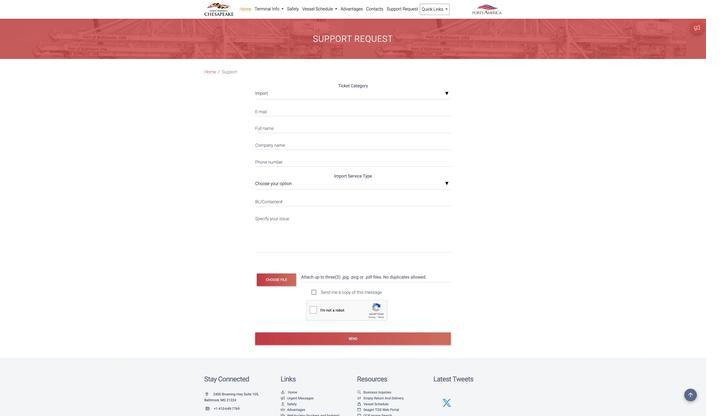 Task type: vqa. For each thing, say whether or not it's contained in the screenshot.
the bottom Safety
yes



Task type: describe. For each thing, give the bounding box(es) containing it.
phone office image
[[206, 407, 214, 411]]

resources
[[357, 375, 387, 383]]

1 vertical spatial advantages link
[[281, 408, 305, 412]]

1 vertical spatial home link
[[205, 69, 216, 75]]

0 vertical spatial advantages
[[341, 6, 363, 12]]

empty
[[364, 397, 373, 401]]

E-mail email field
[[255, 106, 451, 116]]

return
[[374, 397, 384, 401]]

105,
[[252, 393, 259, 397]]

bullhorn image
[[281, 397, 285, 401]]

terminal info
[[255, 6, 281, 12]]

▼ for import
[[445, 92, 449, 96]]

user hard hat image
[[281, 403, 285, 406]]

import service type
[[334, 174, 372, 179]]

suite
[[244, 393, 252, 397]]

company name
[[255, 143, 285, 148]]

quick links link
[[420, 4, 450, 15]]

terminal
[[255, 6, 271, 12]]

e-mail
[[255, 109, 267, 114]]

Company name text field
[[255, 140, 451, 150]]

broening
[[222, 393, 236, 397]]

send button
[[255, 333, 451, 345]]

choose your option
[[255, 181, 292, 186]]

▼ for choose your option
[[445, 182, 449, 186]]

2400 broening hwy suite 105, baltimore, md 21224
[[204, 393, 259, 402]]

choose for choose your option
[[255, 181, 270, 186]]

empty return and delivery
[[364, 397, 404, 401]]

specify
[[255, 216, 269, 221]]

Specify your issue text field
[[255, 213, 451, 253]]

+1 410-649-7769
[[214, 407, 240, 411]]

a
[[339, 290, 341, 295]]

+1 410-649-7769 link
[[204, 407, 240, 411]]

map marker alt image
[[206, 393, 213, 397]]

1 vertical spatial schedule
[[375, 402, 389, 406]]

home link for "urgent messages" link
[[281, 391, 297, 395]]

go to top image
[[685, 389, 697, 402]]

0 vertical spatial support request
[[387, 6, 418, 12]]

inquiries
[[378, 391, 391, 395]]

2400
[[213, 393, 221, 397]]

truck container image
[[281, 414, 285, 416]]

empty return and delivery link
[[357, 397, 404, 401]]

category
[[351, 83, 368, 89]]

message
[[365, 290, 382, 295]]

info
[[272, 6, 279, 12]]

urgent messages link
[[281, 397, 314, 401]]

1 safety from the top
[[287, 6, 299, 12]]

terminal info link
[[253, 4, 285, 14]]

safety link for terminal info link
[[285, 4, 301, 14]]

1 horizontal spatial advantages link
[[339, 4, 365, 14]]

410-
[[219, 407, 225, 411]]

1 horizontal spatial vessel schedule link
[[357, 402, 389, 406]]

urgent
[[287, 397, 297, 401]]

business inquiries
[[364, 391, 391, 395]]

649-
[[225, 407, 232, 411]]

hand receiving image
[[281, 409, 285, 412]]

seagirt tos web portal
[[364, 408, 399, 412]]

full name
[[255, 126, 274, 131]]

your for choose
[[271, 181, 279, 186]]

of
[[352, 290, 356, 295]]

contacts
[[366, 6, 383, 12]]

0 vertical spatial vessel
[[302, 6, 315, 12]]

links inside quick links 'link'
[[434, 7, 443, 12]]

and
[[385, 397, 391, 401]]

2 browser image from the top
[[357, 414, 361, 416]]

latest tweets
[[434, 375, 474, 383]]

0 vertical spatial schedule
[[316, 6, 333, 12]]

web
[[382, 408, 389, 412]]

mail
[[259, 109, 267, 114]]

seagirt
[[364, 408, 374, 412]]

tweets
[[453, 375, 474, 383]]

connected
[[218, 375, 249, 383]]



Task type: locate. For each thing, give the bounding box(es) containing it.
1 vertical spatial support request
[[313, 34, 393, 44]]

support
[[387, 6, 402, 12], [313, 34, 352, 44], [222, 70, 237, 75]]

0 horizontal spatial advantages link
[[281, 408, 305, 412]]

0 horizontal spatial home
[[205, 70, 216, 75]]

advantages link
[[339, 4, 365, 14], [281, 408, 305, 412]]

type
[[363, 174, 372, 179]]

advantages
[[341, 6, 363, 12], [287, 408, 305, 412]]

1 vertical spatial links
[[281, 375, 296, 383]]

0 vertical spatial name
[[263, 126, 274, 131]]

name
[[263, 126, 274, 131], [274, 143, 285, 148]]

1 horizontal spatial request
[[403, 6, 418, 12]]

1 vertical spatial advantages
[[287, 408, 305, 412]]

md
[[221, 398, 226, 402]]

0 vertical spatial vessel schedule
[[302, 6, 334, 12]]

Phone number text field
[[255, 156, 451, 167]]

0 vertical spatial links
[[434, 7, 443, 12]]

1 vertical spatial import
[[334, 174, 347, 179]]

option
[[280, 181, 292, 186]]

import for import
[[255, 91, 268, 96]]

choose left file
[[266, 278, 280, 282]]

support request link
[[385, 4, 420, 14]]

0 vertical spatial your
[[271, 181, 279, 186]]

tos
[[375, 408, 382, 412]]

0 horizontal spatial schedule
[[316, 6, 333, 12]]

safety link down urgent
[[281, 402, 297, 406]]

name right full
[[263, 126, 274, 131]]

1 horizontal spatial vessel
[[364, 402, 374, 406]]

1 horizontal spatial vessel schedule
[[364, 402, 389, 406]]

safety link for "urgent messages" link
[[281, 402, 297, 406]]

your left option
[[271, 181, 279, 186]]

1 vertical spatial safety link
[[281, 402, 297, 406]]

business inquiries link
[[357, 391, 391, 395]]

BL/Container# text field
[[255, 196, 451, 207]]

1 horizontal spatial import
[[334, 174, 347, 179]]

browser image inside seagirt tos web portal link
[[357, 409, 361, 412]]

1 vertical spatial support
[[313, 34, 352, 44]]

0 horizontal spatial vessel schedule link
[[301, 4, 339, 14]]

safety down urgent
[[287, 402, 297, 406]]

choose file
[[266, 278, 287, 282]]

Full name text field
[[255, 123, 451, 133]]

messages
[[298, 397, 314, 401]]

1 horizontal spatial home
[[240, 6, 251, 12]]

7769
[[232, 407, 240, 411]]

0 horizontal spatial import
[[255, 91, 268, 96]]

0 vertical spatial advantages link
[[339, 4, 365, 14]]

import
[[255, 91, 268, 96], [334, 174, 347, 179]]

seagirt tos web portal link
[[357, 408, 399, 412]]

me
[[331, 290, 338, 295]]

file
[[280, 278, 287, 282]]

1 vertical spatial vessel
[[364, 402, 374, 406]]

copy
[[342, 290, 351, 295]]

advantages link left contacts
[[339, 4, 365, 14]]

quick links
[[422, 7, 444, 12]]

home link for terminal info link
[[238, 4, 253, 14]]

1 vertical spatial vessel schedule
[[364, 402, 389, 406]]

name for full name
[[263, 126, 274, 131]]

contacts link
[[365, 4, 385, 14]]

choose
[[255, 181, 270, 186], [266, 278, 280, 282]]

urgent messages
[[287, 397, 314, 401]]

0 vertical spatial ▼
[[445, 92, 449, 96]]

0 horizontal spatial advantages
[[287, 408, 305, 412]]

1 vertical spatial ▼
[[445, 182, 449, 186]]

portal
[[390, 408, 399, 412]]

ship image
[[357, 403, 361, 406]]

business
[[364, 391, 377, 395]]

1 horizontal spatial schedule
[[375, 402, 389, 406]]

0 vertical spatial vessel schedule link
[[301, 4, 339, 14]]

stay
[[204, 375, 217, 383]]

safety link right info
[[285, 4, 301, 14]]

issue
[[279, 216, 289, 221]]

0 horizontal spatial support
[[222, 70, 237, 75]]

home link
[[238, 4, 253, 14], [205, 69, 216, 75], [281, 391, 297, 395]]

1 horizontal spatial support
[[313, 34, 352, 44]]

stay connected
[[204, 375, 249, 383]]

2 vertical spatial home link
[[281, 391, 297, 395]]

quick
[[422, 7, 432, 12]]

0 horizontal spatial home link
[[205, 69, 216, 75]]

advantages link up truck container icon
[[281, 408, 305, 412]]

1 browser image from the top
[[357, 409, 361, 412]]

advantages left contacts
[[341, 6, 363, 12]]

your for specify
[[270, 216, 278, 221]]

▼
[[445, 92, 449, 96], [445, 182, 449, 186]]

number
[[268, 160, 283, 165]]

2 horizontal spatial home
[[288, 391, 297, 395]]

0 vertical spatial safety link
[[285, 4, 301, 14]]

phone number
[[255, 160, 283, 165]]

0 horizontal spatial name
[[263, 126, 274, 131]]

name right company
[[274, 143, 285, 148]]

1 vertical spatial safety
[[287, 402, 297, 406]]

+1
[[214, 407, 218, 411]]

1 horizontal spatial links
[[434, 7, 443, 12]]

ticket category
[[338, 83, 368, 89]]

safety
[[287, 6, 299, 12], [287, 402, 297, 406]]

1 vertical spatial home
[[205, 70, 216, 75]]

safety right info
[[287, 6, 299, 12]]

import left service
[[334, 174, 347, 179]]

0 vertical spatial safety
[[287, 6, 299, 12]]

delivery
[[392, 397, 404, 401]]

service
[[348, 174, 362, 179]]

2 horizontal spatial home link
[[281, 391, 297, 395]]

1 horizontal spatial home link
[[238, 4, 253, 14]]

browser image
[[357, 409, 361, 412], [357, 414, 361, 416]]

links up anchor "icon"
[[281, 375, 296, 383]]

1 horizontal spatial name
[[274, 143, 285, 148]]

ticket
[[338, 83, 350, 89]]

0 vertical spatial request
[[403, 6, 418, 12]]

1 horizontal spatial advantages
[[341, 6, 363, 12]]

1 vertical spatial name
[[274, 143, 285, 148]]

2 safety from the top
[[287, 402, 297, 406]]

0 vertical spatial home
[[240, 6, 251, 12]]

choose up bl/container#
[[255, 181, 270, 186]]

support request
[[387, 6, 418, 12], [313, 34, 393, 44]]

links right quick
[[434, 7, 443, 12]]

1 vertical spatial choose
[[266, 278, 280, 282]]

your
[[271, 181, 279, 186], [270, 216, 278, 221]]

company
[[255, 143, 273, 148]]

1 vertical spatial request
[[354, 34, 393, 44]]

0 horizontal spatial links
[[281, 375, 296, 383]]

2400 broening hwy suite 105, baltimore, md 21224 link
[[204, 393, 259, 402]]

1 vertical spatial browser image
[[357, 414, 361, 416]]

2 horizontal spatial support
[[387, 6, 402, 12]]

name for company name
[[274, 143, 285, 148]]

0 horizontal spatial request
[[354, 34, 393, 44]]

2 ▼ from the top
[[445, 182, 449, 186]]

this
[[357, 290, 364, 295]]

home
[[240, 6, 251, 12], [205, 70, 216, 75], [288, 391, 297, 395]]

exchange image
[[357, 397, 361, 401]]

hwy
[[236, 393, 243, 397]]

send me a copy of this message
[[321, 290, 382, 295]]

0 vertical spatial browser image
[[357, 409, 361, 412]]

0 vertical spatial import
[[255, 91, 268, 96]]

0 vertical spatial support
[[387, 6, 402, 12]]

choose for choose file
[[266, 278, 280, 282]]

anchor image
[[281, 391, 285, 395]]

vessel schedule
[[302, 6, 334, 12], [364, 402, 389, 406]]

vessel
[[302, 6, 315, 12], [364, 402, 374, 406]]

latest
[[434, 375, 451, 383]]

specify your issue
[[255, 216, 289, 221]]

2 vertical spatial home
[[288, 391, 297, 395]]

vessel schedule link
[[301, 4, 339, 14], [357, 402, 389, 406]]

request
[[403, 6, 418, 12], [354, 34, 393, 44]]

0 horizontal spatial vessel
[[302, 6, 315, 12]]

0 horizontal spatial vessel schedule
[[302, 6, 334, 12]]

0 vertical spatial home link
[[238, 4, 253, 14]]

baltimore,
[[204, 398, 220, 402]]

full
[[255, 126, 262, 131]]

send
[[321, 290, 330, 295]]

21224
[[227, 398, 236, 402]]

your left the "issue"
[[270, 216, 278, 221]]

advantages down "urgent messages" link
[[287, 408, 305, 412]]

phone
[[255, 160, 267, 165]]

schedule
[[316, 6, 333, 12], [375, 402, 389, 406]]

safety link
[[285, 4, 301, 14], [281, 402, 297, 406]]

bl/container#
[[255, 200, 283, 205]]

e-
[[255, 109, 259, 114]]

1 vertical spatial your
[[270, 216, 278, 221]]

send
[[349, 337, 358, 341]]

1 ▼ from the top
[[445, 92, 449, 96]]

1 vertical spatial vessel schedule link
[[357, 402, 389, 406]]

import for import service type
[[334, 174, 347, 179]]

Attach up to three(3) .jpg, .png or .pdf files. No duplicates allowed. text field
[[301, 272, 452, 283]]

import up the e-mail
[[255, 91, 268, 96]]

search image
[[357, 391, 361, 395]]

0 vertical spatial choose
[[255, 181, 270, 186]]

2 vertical spatial support
[[222, 70, 237, 75]]



